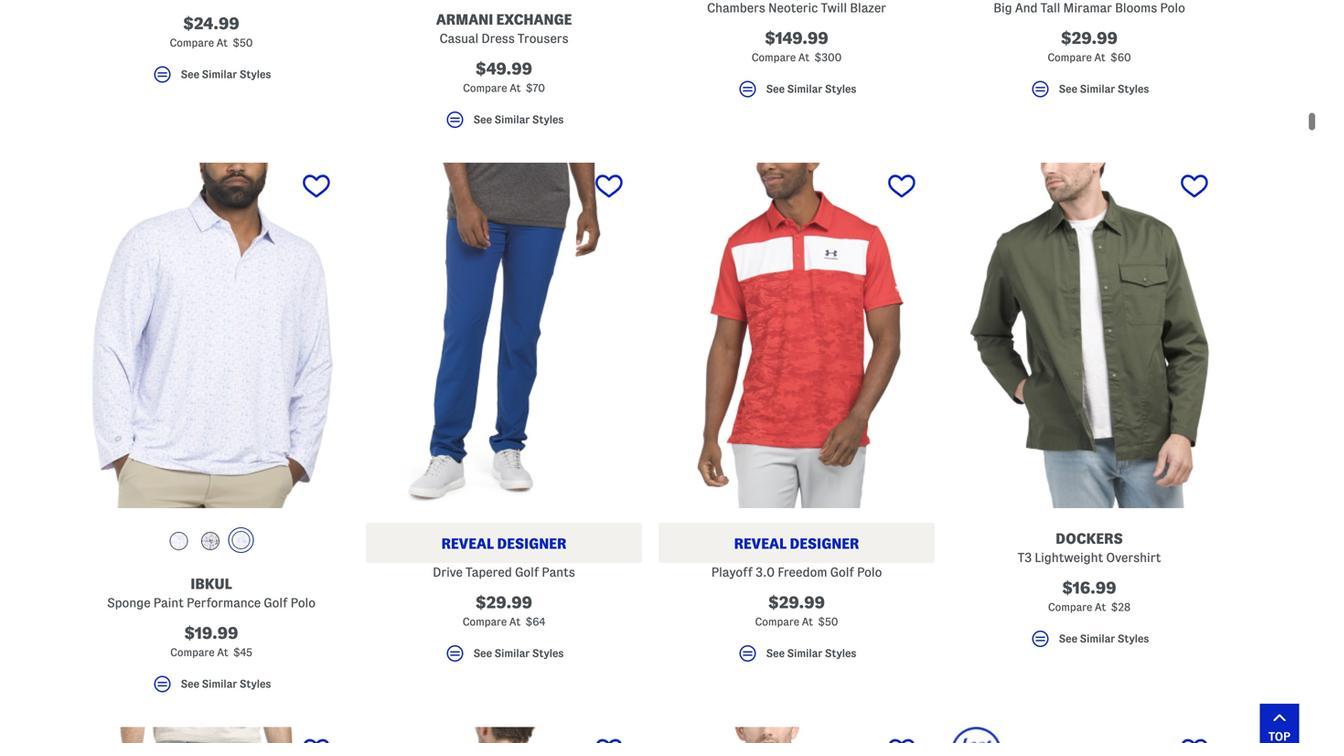 Task type: describe. For each thing, give the bounding box(es) containing it.
$29.99 compare at              $64
[[463, 594, 545, 628]]

chambers
[[707, 1, 765, 14]]

armani
[[436, 11, 493, 27]]

big
[[994, 1, 1012, 14]]

playoff
[[711, 566, 753, 579]]

tapered
[[466, 566, 512, 579]]

see similar styles for see similar styles button under $29.99 compare at              $50
[[766, 648, 857, 660]]

see for see similar styles button below $29.99 compare at              $64
[[473, 648, 492, 660]]

see for see similar styles button below $16.99 compare at              $28
[[1059, 633, 1078, 645]]

dockers
[[1056, 531, 1123, 547]]

see similar styles button down $49.99 compare at              $70
[[366, 109, 642, 139]]

ibkul sponge paint performance golf polo
[[107, 576, 316, 610]]

compare for $49.99 compare at              $70
[[463, 82, 507, 94]]

$16.99
[[1062, 579, 1117, 597]]

styles inside big  and  tall miramar blooms polo $29.99 compare at              $60 element
[[1118, 83, 1149, 95]]

similar for see similar styles button below $16.99 compare at              $28
[[1080, 633, 1115, 645]]

ibkul sponge paint performance golf polo $19.99 compare at              $45 element
[[73, 163, 349, 704]]

similar for see similar styles button below "$29.99 compare at              $60"
[[1080, 83, 1115, 95]]

$60
[[1111, 52, 1131, 63]]

compare for $16.99 compare at              $28
[[1048, 602, 1093, 613]]

$64
[[526, 616, 545, 628]]

$50 for $24.99
[[233, 37, 253, 48]]

t3 lightweight overshirt image
[[951, 163, 1228, 508]]

reveal designer playoff 3.0 freedom golf polo $29.99 compare at              $50 element
[[659, 163, 935, 673]]

designer for golf
[[497, 536, 567, 552]]

golf inside ibkul sponge paint performance golf polo
[[264, 596, 288, 610]]

designer for freedom
[[790, 536, 859, 552]]

playoff 3.0 freedom golf polo image
[[659, 163, 935, 508]]

blue multi image
[[169, 532, 188, 550]]

drive tapered golf pants image
[[366, 163, 642, 508]]

$24.99 compare at              $50
[[170, 14, 253, 48]]

pants
[[542, 566, 575, 579]]

see similar styles button down $16.99 compare at              $28
[[951, 628, 1228, 658]]

slim fit motion chino pants image
[[73, 727, 349, 744]]

see for see similar styles button below "$29.99 compare at              $60"
[[1059, 83, 1078, 95]]

see similar styles for see similar styles button below "$29.99 compare at              $60"
[[1059, 83, 1149, 95]]

$300
[[815, 52, 842, 63]]

styles inside armani exchange casual dress trousers $49.99 compare at              $70 element
[[532, 114, 564, 125]]

see similar styles button up 'slim fit motion chino pants' image
[[73, 673, 349, 704]]

similar for see similar styles button under $24.99 compare at              $50
[[202, 69, 237, 80]]

1 horizontal spatial golf
[[515, 566, 539, 579]]

see similar styles for see similar styles button under $149.99 compare at              $300
[[766, 83, 857, 95]]

see similar styles button down $29.99 compare at              $64
[[366, 643, 642, 673]]

reveal designer drive tapered golf pants $29.99 compare at              $64 element
[[366, 163, 642, 673]]

similar for see similar styles button below $29.99 compare at              $64
[[495, 648, 530, 660]]

$70
[[526, 82, 545, 94]]

$16.99 compare at              $28
[[1048, 579, 1131, 613]]

compare for $29.99 compare at              $64
[[463, 616, 507, 628]]

navy multi image
[[232, 531, 250, 550]]

big  and  tall miramar blooms polo $29.99 compare at              $60 element
[[951, 0, 1228, 108]]

chambers neoteric twill blazer
[[707, 1, 886, 14]]

3.0
[[756, 566, 775, 579]]

polo for big
[[1160, 1, 1185, 14]]

$28
[[1111, 602, 1131, 613]]

see similar styles for see similar styles button on top of 'slim fit motion chino pants' image
[[181, 679, 271, 690]]

armani exchange casual dress trousers
[[436, 11, 572, 45]]

similar for see similar styles button under $149.99 compare at              $300
[[787, 83, 823, 95]]

styles inside reveal designer playoff 3.0 freedom golf polo $29.99 compare at              $50 element
[[825, 648, 857, 660]]

see similar styles for see similar styles button under $24.99 compare at              $50
[[181, 69, 271, 80]]

everyday piped hoodie image
[[659, 727, 935, 744]]

$29.99 for playoff 3.0 freedom golf polo
[[768, 594, 825, 612]]

see for see similar styles button under $149.99 compare at              $300
[[766, 83, 785, 95]]

overshirt
[[1106, 551, 1161, 565]]

tailorbyrd cotton spandex twill dress pants $24.99 compare at              $50 element
[[73, 0, 349, 94]]



Task type: locate. For each thing, give the bounding box(es) containing it.
similar down $60 at the right top of the page
[[1080, 83, 1115, 95]]

polo
[[1160, 1, 1185, 14], [857, 566, 882, 579], [290, 596, 316, 610]]

compare for $29.99 compare at              $50
[[755, 616, 799, 628]]

2 reveal from the left
[[734, 536, 787, 552]]

0 vertical spatial $50
[[233, 37, 253, 48]]

1 vertical spatial $50
[[818, 616, 838, 628]]

see similar styles inside armani exchange casual dress trousers $49.99 compare at              $70 element
[[473, 114, 564, 125]]

big  and  tall miramar blooms polo
[[994, 1, 1185, 14]]

similar down $70
[[495, 114, 530, 125]]

made in colombia uv protection long sleeve toucan tee image
[[366, 727, 642, 744]]

see similar styles button down $29.99 compare at              $50
[[659, 643, 935, 673]]

ibkul
[[191, 576, 232, 592]]

see down $149.99 compare at              $300
[[766, 83, 785, 95]]

$29.99 compare at              $50
[[755, 594, 838, 628]]

see similar styles button down $24.99 compare at              $50
[[73, 63, 349, 94]]

see similar styles down $70
[[473, 114, 564, 125]]

miramar
[[1063, 1, 1112, 14]]

1 horizontal spatial $50
[[818, 616, 838, 628]]

$29.99 down "playoff 3.0 freedom golf polo"
[[768, 594, 825, 612]]

armani exchange casual dress trousers $49.99 compare at              $70 element
[[366, 0, 642, 139]]

similar down $300
[[787, 83, 823, 95]]

golf left the pants
[[515, 566, 539, 579]]

1 reveal from the left
[[441, 536, 494, 552]]

see similar styles inside dockers t3 lightweight overshirt $16.99 compare at              $28 "element"
[[1059, 633, 1149, 645]]

similar for see similar styles button below $49.99 compare at              $70
[[495, 114, 530, 125]]

see similar styles down $60 at the right top of the page
[[1059, 83, 1149, 95]]

$19.99 compare at              $45
[[170, 625, 252, 658]]

drive
[[433, 566, 463, 579]]

compare inside $49.99 compare at              $70
[[463, 82, 507, 94]]

styles down $45
[[240, 679, 271, 690]]

1 horizontal spatial polo
[[857, 566, 882, 579]]

$29.99 inside "$29.99 compare at              $60"
[[1061, 29, 1118, 47]]

styles down $29.99 compare at              $50
[[825, 648, 857, 660]]

polo inside ibkul sponge paint performance golf polo
[[290, 596, 316, 610]]

see down $29.99 compare at              $64
[[473, 648, 492, 660]]

see inside reveal designer playoff 3.0 freedom golf polo $29.99 compare at              $50 element
[[766, 648, 785, 660]]

see similar styles button down "$29.99 compare at              $60"
[[951, 78, 1228, 108]]

see for see similar styles button under $29.99 compare at              $50
[[766, 648, 785, 660]]

$29.99 down big  and  tall miramar blooms polo
[[1061, 29, 1118, 47]]

reveal for 3.0
[[734, 536, 787, 552]]

$50 down freedom
[[818, 616, 838, 628]]

list box
[[165, 528, 258, 558]]

t3
[[1018, 551, 1032, 565]]

similar down $28 at the bottom right of page
[[1080, 633, 1115, 645]]

$29.99 compare at              $60
[[1048, 29, 1131, 63]]

compare down $19.99 at the bottom of page
[[170, 647, 215, 658]]

sponge
[[107, 596, 151, 610]]

dress
[[481, 31, 515, 45]]

compare down $149.99
[[752, 52, 796, 63]]

2 horizontal spatial polo
[[1160, 1, 1185, 14]]

0 horizontal spatial golf
[[264, 596, 288, 610]]

0 horizontal spatial polo
[[290, 596, 316, 610]]

see down $24.99 compare at              $50
[[181, 69, 199, 80]]

golf right freedom
[[830, 566, 854, 579]]

dockers t3 lightweight overshirt
[[1018, 531, 1161, 565]]

see for see similar styles button under $24.99 compare at              $50
[[181, 69, 199, 80]]

paint
[[153, 596, 184, 610]]

styles
[[240, 69, 271, 80], [825, 83, 857, 95], [1118, 83, 1149, 95], [532, 114, 564, 125], [1118, 633, 1149, 645], [532, 648, 564, 660], [825, 648, 857, 660], [240, 679, 271, 690]]

compare for $149.99 compare at              $300
[[752, 52, 796, 63]]

see similar styles down $300
[[766, 83, 857, 95]]

similar inside dockers t3 lightweight overshirt $16.99 compare at              $28 "element"
[[1080, 633, 1115, 645]]

$29.99 for drive tapered golf pants
[[476, 594, 532, 612]]

styles down $24.99 compare at              $50
[[240, 69, 271, 80]]

reveal designer up drive tapered golf pants
[[441, 536, 567, 552]]

$45
[[233, 647, 252, 658]]

$50
[[233, 37, 253, 48], [818, 616, 838, 628]]

styles inside 'tailorbyrd cotton spandex twill dress pants $24.99 compare at              $50' 'element'
[[240, 69, 271, 80]]

1 horizontal spatial reveal
[[734, 536, 787, 552]]

tall
[[1041, 1, 1061, 14]]

0 horizontal spatial reveal
[[441, 536, 494, 552]]

see inside big  and  tall miramar blooms polo $29.99 compare at              $60 element
[[1059, 83, 1078, 95]]

see similar styles for see similar styles button below $29.99 compare at              $64
[[473, 648, 564, 660]]

see inside reveal designer drive tapered golf pants $29.99 compare at              $64 element
[[473, 648, 492, 660]]

dockers t3 lightweight overshirt $16.99 compare at              $28 element
[[951, 163, 1228, 658]]

see down the $19.99 compare at              $45 at the bottom of the page
[[181, 679, 199, 690]]

styles down $28 at the bottom right of page
[[1118, 633, 1149, 645]]

$24.99
[[183, 14, 239, 32]]

trousers
[[518, 31, 569, 45]]

reveal designer up "playoff 3.0 freedom golf polo"
[[734, 536, 859, 552]]

compare for $19.99 compare at              $45
[[170, 647, 215, 658]]

blazer
[[850, 1, 886, 14]]

0 horizontal spatial reveal designer
[[441, 536, 567, 552]]

see similar styles down $45
[[181, 679, 271, 690]]

styles down $64
[[532, 648, 564, 660]]

designer up freedom
[[790, 536, 859, 552]]

see similar styles inside reveal designer playoff 3.0 freedom golf polo $29.99 compare at              $50 element
[[766, 648, 857, 660]]

designer
[[497, 536, 567, 552], [790, 536, 859, 552]]

compare for $24.99 compare at              $50
[[170, 37, 214, 48]]

1 vertical spatial polo
[[857, 566, 882, 579]]

similar for see similar styles button on top of 'slim fit motion chino pants' image
[[202, 679, 237, 690]]

golf right 'performance'
[[264, 596, 288, 610]]

styles inside dockers t3 lightweight overshirt $16.99 compare at              $28 "element"
[[1118, 633, 1149, 645]]

compare down tapered at the left of page
[[463, 616, 507, 628]]

see inside chambers neoteric twill blazer $149.99 compare at              $300 element
[[766, 83, 785, 95]]

see
[[181, 69, 199, 80], [766, 83, 785, 95], [1059, 83, 1078, 95], [473, 114, 492, 125], [1059, 633, 1078, 645], [473, 648, 492, 660], [766, 648, 785, 660], [181, 679, 199, 690]]

reveal designer for golf
[[441, 536, 567, 552]]

similar inside chambers neoteric twill blazer $149.99 compare at              $300 element
[[787, 83, 823, 95]]

exchange
[[496, 11, 572, 27]]

see inside ibkul sponge paint performance golf polo $19.99 compare at              $45 element
[[181, 679, 199, 690]]

2 designer from the left
[[790, 536, 859, 552]]

see for see similar styles button below $49.99 compare at              $70
[[473, 114, 492, 125]]

polo right 'performance'
[[290, 596, 316, 610]]

compare inside the $19.99 compare at              $45
[[170, 647, 215, 658]]

similar down $45
[[202, 679, 237, 690]]

styles inside chambers neoteric twill blazer $149.99 compare at              $300 element
[[825, 83, 857, 95]]

see similar styles
[[181, 69, 271, 80], [766, 83, 857, 95], [1059, 83, 1149, 95], [473, 114, 564, 125], [1059, 633, 1149, 645], [473, 648, 564, 660], [766, 648, 857, 660], [181, 679, 271, 690]]

0 horizontal spatial designer
[[497, 536, 567, 552]]

reveal for tapered
[[441, 536, 494, 552]]

compare down '$16.99'
[[1048, 602, 1093, 613]]

multi image
[[201, 532, 219, 550]]

compare down the $49.99 in the top left of the page
[[463, 82, 507, 94]]

similar
[[202, 69, 237, 80], [787, 83, 823, 95], [1080, 83, 1115, 95], [495, 114, 530, 125], [1080, 633, 1115, 645], [495, 648, 530, 660], [787, 648, 823, 660], [202, 679, 237, 690]]

$29.99 inside $29.99 compare at              $50
[[768, 594, 825, 612]]

compare left $60 at the right top of the page
[[1048, 52, 1092, 63]]

and
[[1015, 1, 1038, 14]]

reveal up 3.0
[[734, 536, 787, 552]]

see inside 'tailorbyrd cotton spandex twill dress pants $24.99 compare at              $50' 'element'
[[181, 69, 199, 80]]

see similar styles down $28 at the bottom right of page
[[1059, 633, 1149, 645]]

performance
[[187, 596, 261, 610]]

see similar styles for see similar styles button below $49.99 compare at              $70
[[473, 114, 564, 125]]

reveal designer
[[441, 536, 567, 552], [734, 536, 859, 552]]

$50 inside $29.99 compare at              $50
[[818, 616, 838, 628]]

see similar styles inside 'tailorbyrd cotton spandex twill dress pants $24.99 compare at              $50' 'element'
[[181, 69, 271, 80]]

see inside dockers t3 lightweight overshirt $16.99 compare at              $28 "element"
[[1059, 633, 1078, 645]]

neoteric
[[768, 1, 818, 14]]

1 reveal designer from the left
[[441, 536, 567, 552]]

$49.99
[[476, 60, 532, 78]]

compare inside $29.99 compare at              $64
[[463, 616, 507, 628]]

$49.99 compare at              $70
[[463, 60, 545, 94]]

see down $29.99 compare at              $50
[[766, 648, 785, 660]]

$19.99
[[184, 625, 238, 642]]

reveal up the drive
[[441, 536, 494, 552]]

styles down $70
[[532, 114, 564, 125]]

polo right the blooms
[[1160, 1, 1185, 14]]

polo right freedom
[[857, 566, 882, 579]]

similar inside 'tailorbyrd cotton spandex twill dress pants $24.99 compare at              $50' 'element'
[[202, 69, 237, 80]]

see inside armani exchange casual dress trousers $49.99 compare at              $70 element
[[473, 114, 492, 125]]

$50 for $29.99
[[818, 616, 838, 628]]

see similar styles inside ibkul sponge paint performance golf polo $19.99 compare at              $45 element
[[181, 679, 271, 690]]

designer up the pants
[[497, 536, 567, 552]]

similar down $24.99 compare at              $50
[[202, 69, 237, 80]]

playoff 3.0 freedom golf polo
[[711, 566, 882, 579]]

styles inside reveal designer drive tapered golf pants $29.99 compare at              $64 element
[[532, 648, 564, 660]]

compare for $29.99 compare at              $60
[[1048, 52, 1092, 63]]

compare inside $149.99 compare at              $300
[[752, 52, 796, 63]]

similar down $64
[[495, 648, 530, 660]]

see down "$29.99 compare at              $60"
[[1059, 83, 1078, 95]]

similar down $29.99 compare at              $50
[[787, 648, 823, 660]]

styles down $300
[[825, 83, 857, 95]]

drive tapered golf pants
[[433, 566, 575, 579]]

similar inside ibkul sponge paint performance golf polo $19.99 compare at              $45 element
[[202, 679, 237, 690]]

styles inside ibkul sponge paint performance golf polo $19.99 compare at              $45 element
[[240, 679, 271, 690]]

$29.99 inside $29.99 compare at              $64
[[476, 594, 532, 612]]

freedom
[[778, 566, 827, 579]]

$50 down $24.99
[[233, 37, 253, 48]]

$149.99
[[765, 29, 829, 47]]

blooms
[[1115, 1, 1157, 14]]

$29.99
[[1061, 29, 1118, 47], [476, 594, 532, 612], [768, 594, 825, 612]]

similar inside reveal designer playoff 3.0 freedom golf polo $29.99 compare at              $50 element
[[787, 648, 823, 660]]

1 horizontal spatial $29.99
[[768, 594, 825, 612]]

see similar styles for see similar styles button below $16.99 compare at              $28
[[1059, 633, 1149, 645]]

compare inside "$29.99 compare at              $60"
[[1048, 52, 1092, 63]]

reveal
[[441, 536, 494, 552], [734, 536, 787, 552]]

similar inside armani exchange casual dress trousers $49.99 compare at              $70 element
[[495, 114, 530, 125]]

see similar styles inside chambers neoteric twill blazer $149.99 compare at              $300 element
[[766, 83, 857, 95]]

see down $16.99 compare at              $28
[[1059, 633, 1078, 645]]

compare
[[170, 37, 214, 48], [752, 52, 796, 63], [1048, 52, 1092, 63], [463, 82, 507, 94], [1048, 602, 1093, 613], [463, 616, 507, 628], [755, 616, 799, 628], [170, 647, 215, 658]]

0 vertical spatial polo
[[1160, 1, 1185, 14]]

see for see similar styles button on top of 'slim fit motion chino pants' image
[[181, 679, 199, 690]]

compare down $24.99
[[170, 37, 214, 48]]

see similar styles down $64
[[473, 648, 564, 660]]

similar inside reveal designer drive tapered golf pants $29.99 compare at              $64 element
[[495, 648, 530, 660]]

compare inside $16.99 compare at              $28
[[1048, 602, 1093, 613]]

2 vertical spatial polo
[[290, 596, 316, 610]]

compare inside $29.99 compare at              $50
[[755, 616, 799, 628]]

$50 inside $24.99 compare at              $50
[[233, 37, 253, 48]]

see similar styles button
[[73, 63, 349, 94], [659, 78, 935, 108], [951, 78, 1228, 108], [366, 109, 642, 139], [951, 628, 1228, 658], [366, 643, 642, 673], [659, 643, 935, 673], [73, 673, 349, 704]]

made in spain nastro greca tecnico slides image
[[951, 727, 1228, 744]]

styles down $60 at the right top of the page
[[1118, 83, 1149, 95]]

1 horizontal spatial designer
[[790, 536, 859, 552]]

2 reveal designer from the left
[[734, 536, 859, 552]]

see down $49.99 compare at              $70
[[473, 114, 492, 125]]

golf
[[515, 566, 539, 579], [830, 566, 854, 579], [264, 596, 288, 610]]

twill
[[821, 1, 847, 14]]

0 horizontal spatial $50
[[233, 37, 253, 48]]

$149.99 compare at              $300
[[752, 29, 842, 63]]

$29.99 down drive tapered golf pants
[[476, 594, 532, 612]]

1 designer from the left
[[497, 536, 567, 552]]

polo for ibkul
[[290, 596, 316, 610]]

2 horizontal spatial golf
[[830, 566, 854, 579]]

compare inside $24.99 compare at              $50
[[170, 37, 214, 48]]

casual
[[439, 31, 479, 45]]

2 horizontal spatial $29.99
[[1061, 29, 1118, 47]]

compare down 3.0
[[755, 616, 799, 628]]

see similar styles button down $149.99 compare at              $300
[[659, 78, 935, 108]]

0 horizontal spatial $29.99
[[476, 594, 532, 612]]

see similar styles down $24.99 compare at              $50
[[181, 69, 271, 80]]

similar inside big  and  tall miramar blooms polo $29.99 compare at              $60 element
[[1080, 83, 1115, 95]]

sponge paint performance golf polo image
[[73, 163, 349, 508]]

list box inside ibkul sponge paint performance golf polo $19.99 compare at              $45 element
[[165, 528, 258, 558]]

chambers neoteric twill blazer $149.99 compare at              $300 element
[[659, 0, 935, 108]]

lightweight
[[1035, 551, 1103, 565]]

reveal designer for freedom
[[734, 536, 859, 552]]

1 horizontal spatial reveal designer
[[734, 536, 859, 552]]

similar for see similar styles button under $29.99 compare at              $50
[[787, 648, 823, 660]]

see similar styles down $29.99 compare at              $50
[[766, 648, 857, 660]]

see similar styles inside reveal designer drive tapered golf pants $29.99 compare at              $64 element
[[473, 648, 564, 660]]

see similar styles inside big  and  tall miramar blooms polo $29.99 compare at              $60 element
[[1059, 83, 1149, 95]]



Task type: vqa. For each thing, say whether or not it's contained in the screenshot.
Similar within Dockers T3 Lightweight Overshirt $16.99 Compare At              $28 "Element"
yes



